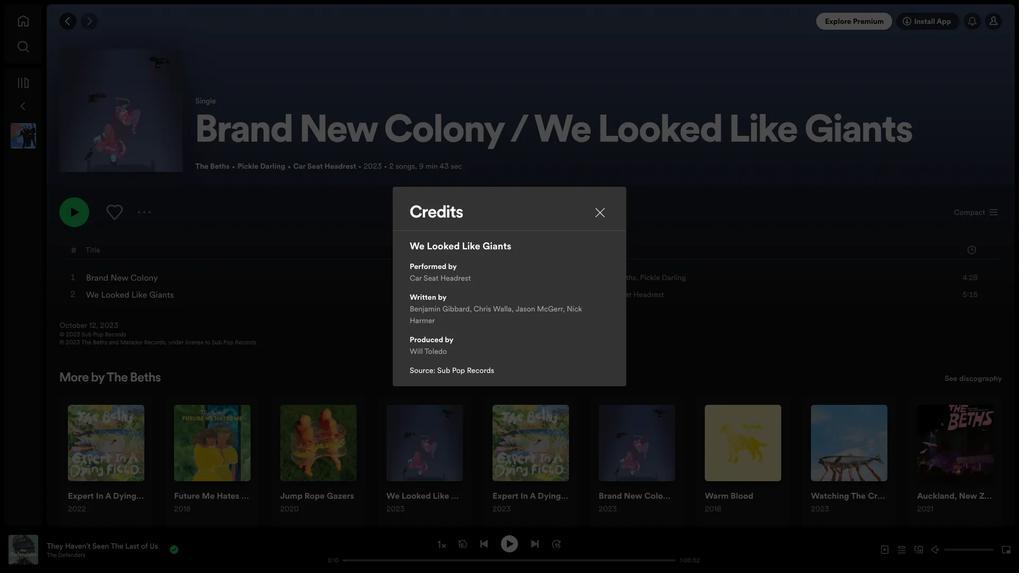 Task type: locate. For each thing, give the bounding box(es) containing it.
field inside expert in a dying field 2022
[[138, 490, 158, 502]]

2023 inside the watching the credits 2023
[[811, 504, 829, 514]]

premium
[[853, 16, 884, 27]]

1 horizontal spatial car
[[410, 273, 422, 283]]

0 horizontal spatial car
[[293, 161, 306, 171]]

future
[[174, 490, 200, 502]]

dying
[[113, 490, 136, 502], [538, 490, 561, 502]]

2 songs , 9 min 43 sec
[[389, 161, 462, 171]]

0 vertical spatial car seat headrest link
[[293, 161, 356, 171]]

0 horizontal spatial looked
[[101, 289, 129, 300]]

brand up pickle darling
[[195, 113, 293, 151]]

go forward image
[[85, 17, 93, 25]]

car
[[293, 161, 306, 171], [410, 273, 422, 283], [603, 289, 615, 300]]

looked inside grid
[[101, 289, 129, 300]]

0 vertical spatial pickle
[[237, 161, 258, 171]]

brand
[[195, 113, 293, 151], [86, 272, 108, 283]]

1 horizontal spatial new
[[300, 113, 377, 151]]

1 horizontal spatial we
[[410, 239, 425, 253]]

the beths link
[[195, 161, 230, 171], [603, 272, 636, 283]]

0 horizontal spatial darling
[[260, 161, 285, 171]]

1 horizontal spatial car seat headrest link
[[603, 289, 664, 300]]

and
[[109, 339, 119, 347]]

expert up 2022
[[68, 490, 94, 502]]

the inside october 12, 2023 © 2023 sub pop records ℗ 2023 the beths and matador records, under license to sub pop records
[[81, 339, 91, 347]]

1 vertical spatial the beths link
[[603, 272, 636, 283]]

0 vertical spatial ,
[[415, 161, 417, 171]]

2 vertical spatial like
[[131, 289, 147, 300]]

beths inside brand new colony / we looked like giants grid
[[617, 272, 636, 283]]

top bar and user menu element
[[47, 4, 1015, 38]]

0 horizontal spatial 2018
[[174, 504, 191, 514]]

darling inside brand new colony / we looked like giants grid
[[662, 272, 686, 283]]

1 vertical spatial we looked like giants
[[86, 289, 174, 300]]

1 horizontal spatial pop
[[223, 339, 234, 347]]

2018 down the warm
[[705, 504, 721, 514]]

field inside expert in a dying field (deluxe) 2023
[[563, 490, 582, 502]]

0 horizontal spatial a
[[105, 490, 111, 502]]

2 left songs
[[389, 161, 394, 171]]

1 horizontal spatial looked
[[427, 239, 460, 253]]

2018
[[174, 504, 191, 514], [705, 504, 721, 514]]

1 in from the left
[[96, 490, 103, 502]]

pop
[[93, 331, 103, 339], [223, 339, 234, 347], [452, 365, 465, 376]]

1 2018 from the left
[[174, 504, 191, 514]]

by for more
[[91, 372, 105, 385]]

1 vertical spatial new
[[111, 272, 128, 283]]

we looked like giants down brand new colony link
[[86, 289, 174, 300]]

2 vertical spatial seat
[[617, 289, 632, 300]]

0 vertical spatial credits
[[410, 205, 463, 222]]

0 vertical spatial seat
[[307, 161, 323, 171]]

0 vertical spatial pickle darling link
[[237, 161, 285, 171]]

car down the beths , pickle darling
[[603, 289, 615, 300]]

a up next icon
[[530, 490, 536, 502]]

pickle
[[237, 161, 258, 171], [640, 272, 660, 283]]

0 vertical spatial headrest
[[325, 161, 356, 171]]

me left hates
[[202, 490, 215, 502]]

0 horizontal spatial we looked like giants
[[86, 289, 174, 300]]

expert inside expert in a dying field 2022
[[68, 490, 94, 502]]

1 horizontal spatial sub
[[212, 339, 222, 347]]

more by the beths
[[59, 372, 161, 385]]

0 vertical spatial 2
[[389, 161, 394, 171]]

1 horizontal spatial dying
[[538, 490, 561, 502]]

0 horizontal spatial like
[[131, 289, 147, 300]]

sub right :
[[437, 365, 450, 376]]

0 horizontal spatial expert
[[68, 490, 94, 502]]

the beths link for the left pickle darling 'link'
[[195, 161, 230, 171]]

by inside performed by car seat headrest
[[448, 261, 457, 272]]

headrest inside brand new colony / we looked like giants grid
[[633, 289, 664, 300]]

car down performed on the top left of the page
[[410, 273, 422, 283]]

nick harmer
[[410, 304, 582, 326]]

0 horizontal spatial me
[[202, 490, 215, 502]]

2 vertical spatial new
[[959, 490, 977, 502]]

like
[[729, 113, 798, 151], [462, 239, 480, 253], [131, 289, 147, 300]]

1 horizontal spatial car seat headrest
[[603, 289, 664, 300]]

we looked like giants up performed by car seat headrest
[[410, 239, 511, 253]]

headrest
[[325, 161, 356, 171], [440, 273, 471, 283], [633, 289, 664, 300]]

1 vertical spatial car seat headrest
[[603, 289, 664, 300]]

gazers
[[327, 490, 354, 502]]

title
[[85, 244, 100, 255]]

seat inside brand new colony / we looked like giants grid
[[617, 289, 632, 300]]

new for brand new colony / we looked like giants
[[300, 113, 377, 151]]

sub
[[82, 331, 92, 339], [212, 339, 222, 347], [437, 365, 450, 376]]

1 horizontal spatial expert
[[493, 490, 518, 502]]

0 horizontal spatial pickle darling link
[[237, 161, 285, 171]]

in inside expert in a dying field 2022
[[96, 490, 103, 502]]

we up 12,
[[86, 289, 99, 300]]

by for produced
[[445, 334, 454, 345]]

brand inside grid
[[86, 272, 108, 283]]

# column header
[[71, 240, 77, 259]]

1 horizontal spatial a
[[530, 490, 536, 502]]

rope
[[305, 490, 325, 502]]

#
[[71, 244, 77, 256]]

2 horizontal spatial sub
[[437, 365, 450, 376]]

pop right :
[[452, 365, 465, 376]]

new inside grid
[[111, 272, 128, 283]]

0 horizontal spatial colony
[[130, 272, 158, 283]]

close button
[[591, 204, 609, 224]]

darling
[[260, 161, 285, 171], [662, 272, 686, 283]]

performed
[[410, 261, 446, 272]]

2 horizontal spatial like
[[729, 113, 798, 151]]

car seat headrest inside brand new colony / we looked like giants grid
[[603, 289, 664, 300]]

install app
[[914, 16, 951, 27]]

by inside written by benjamin gibbard chris walla jason mcgerr
[[438, 292, 447, 303]]

we
[[534, 113, 591, 151], [410, 239, 425, 253], [86, 289, 99, 300]]

, inside brand new colony / we looked like giants grid
[[636, 272, 638, 283]]

1 horizontal spatial pickle darling link
[[640, 272, 686, 283]]

min
[[425, 161, 438, 171]]

by for written
[[438, 292, 447, 303]]

by up gibbard
[[438, 292, 447, 303]]

1 vertical spatial credits
[[868, 490, 897, 502]]

seat for bottom car seat headrest link
[[617, 289, 632, 300]]

1 horizontal spatial records
[[235, 339, 256, 347]]

expert inside expert in a dying field (deluxe) 2023
[[493, 490, 518, 502]]

credits down min
[[410, 205, 463, 222]]

produced by will toledo
[[410, 334, 454, 357]]

blood
[[731, 490, 753, 502]]

beths inside october 12, 2023 © 2023 sub pop records ℗ 2023 the beths and matador records, under license to sub pop records
[[93, 339, 107, 347]]

0:10
[[328, 556, 339, 564]]

by right performed on the top left of the page
[[448, 261, 457, 272]]

sub right to
[[212, 339, 222, 347]]

dying up the skip forward 15 seconds image at the right bottom of page
[[538, 490, 561, 502]]

close image
[[595, 208, 605, 218]]

field left future
[[138, 490, 158, 502]]

1 horizontal spatial the beths link
[[603, 272, 636, 283]]

1 horizontal spatial brand
[[195, 113, 293, 151]]

brand down title
[[86, 272, 108, 283]]

1 horizontal spatial credits
[[868, 490, 897, 502]]

the
[[195, 161, 208, 171], [603, 272, 615, 283], [81, 339, 91, 347], [107, 372, 128, 385], [851, 490, 866, 502], [111, 541, 123, 551], [47, 551, 57, 559]]

2 horizontal spatial we
[[534, 113, 591, 151]]

records right 12,
[[105, 331, 126, 339]]

2018 down future
[[174, 504, 191, 514]]

brand new colony / we looked like giants grid
[[47, 240, 1014, 303]]

0 horizontal spatial credits
[[410, 205, 463, 222]]

looked
[[598, 113, 723, 151], [427, 239, 460, 253], [101, 289, 129, 300]]

car right pickle darling
[[293, 161, 306, 171]]

a inside expert in a dying field 2022
[[105, 490, 111, 502]]

0 vertical spatial darling
[[260, 161, 285, 171]]

2023
[[364, 161, 382, 171], [100, 320, 118, 331], [66, 331, 80, 339], [66, 339, 80, 347], [386, 504, 405, 514], [493, 504, 511, 514], [599, 504, 617, 514], [811, 504, 829, 514]]

a for (deluxe)
[[530, 490, 536, 502]]

1 horizontal spatial me
[[241, 490, 254, 502]]

main element
[[4, 4, 42, 526]]

see discography
[[945, 373, 1002, 384]]

explore premium
[[825, 16, 884, 27]]

we inside brand new colony / we looked like giants grid
[[86, 289, 99, 300]]

app
[[937, 16, 951, 27]]

car seat headrest for car seat headrest link to the left
[[293, 161, 356, 171]]

0 vertical spatial giants
[[805, 113, 913, 151]]

0 vertical spatial brand
[[195, 113, 293, 151]]

0 horizontal spatial seat
[[307, 161, 323, 171]]

0 horizontal spatial records
[[105, 331, 126, 339]]

2020
[[280, 504, 299, 514]]

1 vertical spatial darling
[[662, 272, 686, 283]]

we up performed on the top left of the page
[[410, 239, 425, 253]]

colony for brand new colony
[[130, 272, 158, 283]]

1 field from the left
[[138, 490, 158, 502]]

me right hates
[[241, 490, 254, 502]]

toledo
[[424, 346, 447, 357]]

gibbard
[[442, 304, 470, 314]]

colony for brand new colony / we looked like giants
[[384, 113, 504, 151]]

a inside expert in a dying field (deluxe) 2023
[[530, 490, 536, 502]]

1 vertical spatial we
[[410, 239, 425, 253]]

0 horizontal spatial dying
[[113, 490, 136, 502]]

warm blood link
[[705, 490, 753, 504]]

under
[[169, 339, 184, 347]]

colony up 43 at left
[[384, 113, 504, 151]]

colony up we looked like giants link
[[130, 272, 158, 283]]

2 a from the left
[[530, 490, 536, 502]]

0 vertical spatial car seat headrest
[[293, 161, 356, 171]]

1 horizontal spatial 2018
[[705, 504, 721, 514]]

songs
[[396, 161, 415, 171]]

what's new image
[[968, 17, 977, 25]]

discography
[[959, 373, 1002, 384]]

0 horizontal spatial we
[[86, 289, 99, 300]]

car inside performed by car seat headrest
[[410, 273, 422, 283]]

a
[[105, 490, 111, 502], [530, 490, 536, 502]]

1 horizontal spatial headrest
[[440, 273, 471, 283]]

watching
[[811, 490, 849, 502]]

car inside brand new colony / we looked like giants grid
[[603, 289, 615, 300]]

october 12, 2023 © 2023 sub pop records ℗ 2023 the beths and matador records, under license to sub pop records
[[59, 320, 256, 347]]

1 vertical spatial looked
[[427, 239, 460, 253]]

0 horizontal spatial the beths link
[[195, 161, 230, 171]]

volume off image
[[931, 546, 940, 554]]

they haven't seen the last of us the defenders
[[47, 541, 158, 559]]

1 vertical spatial pickle darling link
[[640, 272, 686, 283]]

now playing: they haven't seen the last of us by the defenders footer
[[8, 535, 307, 565]]

1 horizontal spatial we looked like giants
[[410, 239, 511, 253]]

1 horizontal spatial in
[[520, 490, 528, 502]]

new inside auckland, new zealand, 2 2021
[[959, 490, 977, 502]]

in inside expert in a dying field (deluxe) 2023
[[520, 490, 528, 502]]

2 horizontal spatial new
[[959, 490, 977, 502]]

see discography link
[[945, 372, 1002, 388]]

auckland,
[[917, 490, 957, 502]]

we looked like giants
[[410, 239, 511, 253], [86, 289, 174, 300]]

warm blood 2018
[[705, 490, 753, 514]]

a for 2022
[[105, 490, 111, 502]]

1 expert from the left
[[68, 490, 94, 502]]

2 2018 from the left
[[705, 504, 721, 514]]

2 in from the left
[[520, 490, 528, 502]]

dying inside expert in a dying field (deluxe) 2023
[[538, 490, 561, 502]]

2 vertical spatial headrest
[[633, 289, 664, 300]]

credits inside dialog
[[410, 205, 463, 222]]

car for car seat headrest link to the left
[[293, 161, 306, 171]]

1 vertical spatial colony
[[130, 272, 158, 283]]

0 vertical spatial like
[[729, 113, 798, 151]]

1 horizontal spatial giants
[[483, 239, 511, 253]]

dying up 'last'
[[113, 490, 136, 502]]

by inside the produced by will toledo
[[445, 334, 454, 345]]

1 horizontal spatial darling
[[662, 272, 686, 283]]

dying inside expert in a dying field 2022
[[113, 490, 136, 502]]

2 vertical spatial car
[[603, 289, 615, 300]]

a up they haven't seen the last of us link
[[105, 490, 111, 502]]

2 horizontal spatial headrest
[[633, 289, 664, 300]]

by up toledo
[[445, 334, 454, 345]]

colony inside grid
[[130, 272, 158, 283]]

2 expert from the left
[[493, 490, 518, 502]]

1 vertical spatial headrest
[[440, 273, 471, 283]]

pickle darling link
[[237, 161, 285, 171], [640, 272, 686, 283]]

0 horizontal spatial brand
[[86, 272, 108, 283]]

, for beths
[[636, 272, 638, 283]]

1 horizontal spatial field
[[563, 490, 582, 502]]

player controls element
[[318, 535, 701, 564]]

credits
[[410, 205, 463, 222], [868, 490, 897, 502]]

1 vertical spatial ,
[[636, 272, 638, 283]]

credits dialog
[[393, 187, 626, 386]]

expert
[[68, 490, 94, 502], [493, 490, 518, 502]]

1 a from the left
[[105, 490, 111, 502]]

1 vertical spatial 2
[[1015, 490, 1019, 502]]

expert up play icon
[[493, 490, 518, 502]]

2 horizontal spatial pop
[[452, 365, 465, 376]]

the inside brand new colony / we looked like giants grid
[[603, 272, 615, 283]]

pop right to
[[223, 339, 234, 347]]

mcgerr
[[537, 304, 563, 314]]

haven't
[[65, 541, 90, 551]]

0 horizontal spatial giants
[[149, 289, 174, 300]]

0 vertical spatial the beths link
[[195, 161, 230, 171]]

records right to
[[235, 339, 256, 347]]

2 vertical spatial looked
[[101, 289, 129, 300]]

car seat headrest
[[293, 161, 356, 171], [603, 289, 664, 300]]

2 vertical spatial giants
[[149, 289, 174, 300]]

home image
[[17, 15, 30, 28]]

field left (deluxe)
[[563, 490, 582, 502]]

1 vertical spatial brand
[[86, 272, 108, 283]]

2 horizontal spatial records
[[467, 365, 494, 376]]

1 horizontal spatial ,
[[636, 272, 638, 283]]

2 dying from the left
[[538, 490, 561, 502]]

2 right the zealand,
[[1015, 490, 1019, 502]]

dying for 2022
[[113, 490, 136, 502]]

by inside more by the beths element
[[91, 372, 105, 385]]

credits right "watching"
[[868, 490, 897, 502]]

sub right ©
[[82, 331, 92, 339]]

2 field from the left
[[563, 490, 582, 502]]

the inside the watching the credits 2023
[[851, 490, 866, 502]]

1 vertical spatial pickle
[[640, 272, 660, 283]]

by right "more"
[[91, 372, 105, 385]]

1 horizontal spatial 2
[[1015, 490, 1019, 502]]

0 horizontal spatial car seat headrest
[[293, 161, 356, 171]]

records right :
[[467, 365, 494, 376]]

2 horizontal spatial seat
[[617, 289, 632, 300]]

skip back 15 seconds image
[[459, 539, 467, 548]]

credits inside the watching the credits 2023
[[868, 490, 897, 502]]

car seat headrest link
[[293, 161, 356, 171], [603, 289, 664, 300]]

seat for car seat headrest link to the left
[[307, 161, 323, 171]]

1 vertical spatial giants
[[483, 239, 511, 253]]

pop left "and"
[[93, 331, 103, 339]]

install app link
[[897, 13, 960, 30]]

more by the beths link
[[59, 372, 161, 385]]

future me hates me link
[[174, 490, 254, 504]]

1 horizontal spatial pickle
[[640, 272, 660, 283]]

auckland, new zealand, 2 2021
[[917, 490, 1019, 514]]

1 dying from the left
[[113, 490, 136, 502]]

we right the /
[[534, 113, 591, 151]]

pickle darling
[[237, 161, 285, 171]]

1 horizontal spatial seat
[[424, 273, 439, 283]]

2 horizontal spatial car
[[603, 289, 615, 300]]

©
[[59, 331, 64, 339]]



Task type: vqa. For each thing, say whether or not it's contained in the screenshot.


Task type: describe. For each thing, give the bounding box(es) containing it.
0 vertical spatial we
[[534, 113, 591, 151]]

the beths , pickle darling
[[603, 272, 686, 283]]

# row
[[60, 240, 1002, 260]]

more
[[59, 372, 89, 385]]

new for auckland, new zealand, 2 2021
[[959, 490, 977, 502]]

43
[[440, 161, 449, 171]]

like inside grid
[[131, 289, 147, 300]]

next image
[[531, 539, 539, 548]]

seat inside performed by car seat headrest
[[424, 273, 439, 283]]

2 me from the left
[[241, 490, 254, 502]]

change speed image
[[436, 539, 447, 550]]

the beths
[[195, 161, 230, 171]]

(deluxe)
[[584, 490, 617, 502]]

produced
[[410, 334, 443, 345]]

0 horizontal spatial car seat headrest link
[[293, 161, 356, 171]]

by for performed
[[448, 261, 457, 272]]

brand for brand new colony / we looked like giants
[[195, 113, 293, 151]]

we looked like giants inside grid
[[86, 289, 174, 300]]

2021
[[917, 504, 933, 514]]

source : sub pop records
[[410, 365, 494, 376]]

us
[[150, 541, 158, 551]]

car for bottom car seat headrest link
[[603, 289, 615, 300]]

℗
[[59, 339, 64, 347]]

brand new colony / we looked like giants image
[[59, 49, 183, 172]]

single
[[195, 95, 216, 106]]

0 horizontal spatial sub
[[82, 331, 92, 339]]

field for expert in a dying field (deluxe)
[[563, 490, 582, 502]]

duration image
[[968, 245, 976, 254]]

walla
[[493, 304, 512, 314]]

explore premium button
[[817, 13, 892, 30]]

sub inside "credits" dialog
[[437, 365, 450, 376]]

license
[[185, 339, 203, 347]]

chris
[[474, 304, 491, 314]]

/
[[510, 113, 528, 151]]

2022
[[68, 504, 86, 514]]

brand new colony / we looked like giants
[[195, 113, 913, 151]]

expert for expert in a dying field (deluxe)
[[493, 490, 518, 502]]

0 horizontal spatial 2
[[389, 161, 394, 171]]

0 horizontal spatial headrest
[[325, 161, 356, 171]]

5:15
[[963, 289, 978, 300]]

9
[[419, 161, 424, 171]]

pop inside "credits" dialog
[[452, 365, 465, 376]]

expert in a dying field (deluxe) link
[[493, 490, 617, 504]]

brand new colony / we looked like giants - single by the beths, pickle darling, car seat headrest | spotify element
[[47, 4, 1019, 573]]

1 me from the left
[[202, 490, 215, 502]]

watching the credits 2023
[[811, 490, 897, 514]]

written by benjamin gibbard chris walla jason mcgerr
[[410, 292, 563, 314]]

matador
[[120, 339, 143, 347]]

play image
[[505, 539, 514, 548]]

they haven't seen the last of us link
[[47, 541, 158, 551]]

the beths link for pickle darling 'link' inside the brand new colony / we looked like giants grid
[[603, 272, 636, 283]]

we inside "credits" dialog
[[410, 239, 425, 253]]

we looked like giants link
[[86, 289, 174, 300]]

last
[[125, 541, 139, 551]]

previous image
[[480, 539, 488, 548]]

field for expert in a dying field
[[138, 490, 158, 502]]

in for expert in a dying field
[[96, 490, 103, 502]]

auckland, new zealand, 2 link
[[917, 490, 1019, 504]]

expert in a dying field 2022
[[68, 490, 158, 514]]

2023 inside expert in a dying field (deluxe) 2023
[[493, 504, 511, 514]]

more by the beths element
[[59, 372, 1019, 531]]

dying for (deluxe)
[[538, 490, 561, 502]]

1:00:52
[[680, 556, 700, 564]]

see
[[945, 373, 957, 384]]

records,
[[144, 339, 167, 347]]

jump rope gazers link
[[280, 490, 354, 504]]

records inside "credits" dialog
[[467, 365, 494, 376]]

1 vertical spatial car seat headrest link
[[603, 289, 664, 300]]

hates
[[217, 490, 239, 502]]

jason
[[515, 304, 535, 314]]

jump
[[280, 490, 303, 502]]

duration element
[[968, 245, 976, 254]]

new for brand new colony
[[111, 272, 128, 283]]

written
[[410, 292, 436, 303]]

watching the credits link
[[811, 490, 897, 504]]

0 horizontal spatial pop
[[93, 331, 103, 339]]

:
[[433, 365, 435, 376]]

defenders
[[58, 551, 85, 559]]

the defenders link
[[47, 551, 85, 559]]

search image
[[17, 40, 30, 53]]

looked inside "credits" dialog
[[427, 239, 460, 253]]

nick
[[567, 304, 582, 314]]

0 vertical spatial looked
[[598, 113, 723, 151]]

brand new colony
[[86, 272, 158, 283]]

skip forward 15 seconds image
[[552, 539, 560, 548]]

, for songs
[[415, 161, 417, 171]]

4:28
[[963, 272, 978, 283]]

pickle inside brand new colony / we looked like giants grid
[[640, 272, 660, 283]]

will
[[410, 346, 423, 357]]

seen
[[92, 541, 109, 551]]

we looked like giants inside "credits" dialog
[[410, 239, 511, 253]]

brand for brand new colony
[[86, 272, 108, 283]]

source
[[410, 365, 433, 376]]

2018 inside warm blood 2018
[[705, 504, 721, 514]]

harmer
[[410, 315, 435, 326]]

0 horizontal spatial pickle
[[237, 161, 258, 171]]

car seat headrest for bottom car seat headrest link
[[603, 289, 664, 300]]

go back image
[[64, 17, 72, 25]]

install
[[914, 16, 935, 27]]

zealand,
[[979, 490, 1013, 502]]

in for expert in a dying field (deluxe)
[[520, 490, 528, 502]]

performed by car seat headrest
[[410, 261, 471, 283]]

12,
[[89, 320, 98, 331]]

sec
[[451, 161, 462, 171]]

expert for expert in a dying field
[[68, 490, 94, 502]]

giants inside "credits" dialog
[[483, 239, 511, 253]]

2 inside auckland, new zealand, 2 2021
[[1015, 490, 1019, 502]]

pickle darling link inside brand new colony / we looked like giants grid
[[640, 272, 686, 283]]

to
[[205, 339, 210, 347]]

brand new colony link
[[86, 272, 158, 283]]

jump rope gazers 2020
[[280, 490, 354, 514]]

giants inside grid
[[149, 289, 174, 300]]

future me hates me 2018
[[174, 490, 254, 514]]

2018 inside future me hates me 2018
[[174, 504, 191, 514]]

like inside "credits" dialog
[[462, 239, 480, 253]]

expert in a dying field link
[[68, 490, 158, 504]]

warm
[[705, 490, 729, 502]]

2 horizontal spatial giants
[[805, 113, 913, 151]]

explore
[[825, 16, 851, 27]]

headrest inside performed by car seat headrest
[[440, 273, 471, 283]]

expert in a dying field (deluxe) 2023
[[493, 490, 617, 514]]

of
[[141, 541, 148, 551]]

they
[[47, 541, 63, 551]]



